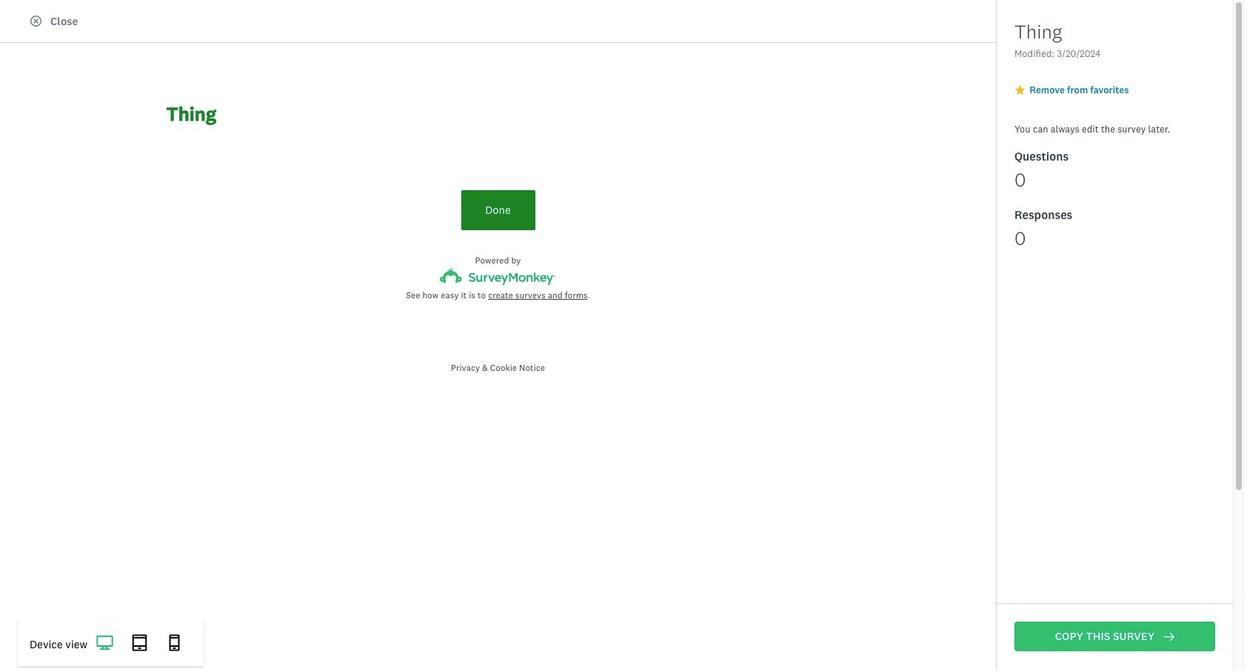 Task type: describe. For each thing, give the bounding box(es) containing it.
xcircle image
[[30, 16, 41, 27]]

1 brand logo image from the top
[[18, 6, 41, 30]]

arrowright image
[[1164, 631, 1175, 642]]

textboxmultiple image
[[1053, 134, 1064, 146]]

2 svg image from the left
[[131, 634, 148, 651]]

1 svg image from the left
[[97, 634, 113, 651]]

grid image
[[1017, 134, 1028, 146]]

starfilled image
[[1015, 85, 1025, 95]]



Task type: vqa. For each thing, say whether or not it's contained in the screenshot.
Dropdown arrow image
no



Task type: locate. For each thing, give the bounding box(es) containing it.
2 brand logo image from the top
[[18, 9, 41, 27]]

Search surveys field
[[1039, 60, 1214, 88]]

2 horizontal spatial svg image
[[166, 634, 183, 651]]

products icon image
[[1008, 9, 1025, 27], [1008, 9, 1025, 27]]

0 horizontal spatial svg image
[[97, 634, 113, 651]]

svg image
[[97, 634, 113, 651], [131, 634, 148, 651], [166, 634, 183, 651]]

1 horizontal spatial svg image
[[131, 634, 148, 651]]

brand logo image
[[18, 6, 41, 30], [18, 9, 41, 27]]

notification center icon image
[[1049, 9, 1067, 27]]

starfilled image
[[536, 231, 547, 242]]

3 svg image from the left
[[166, 634, 183, 651]]



